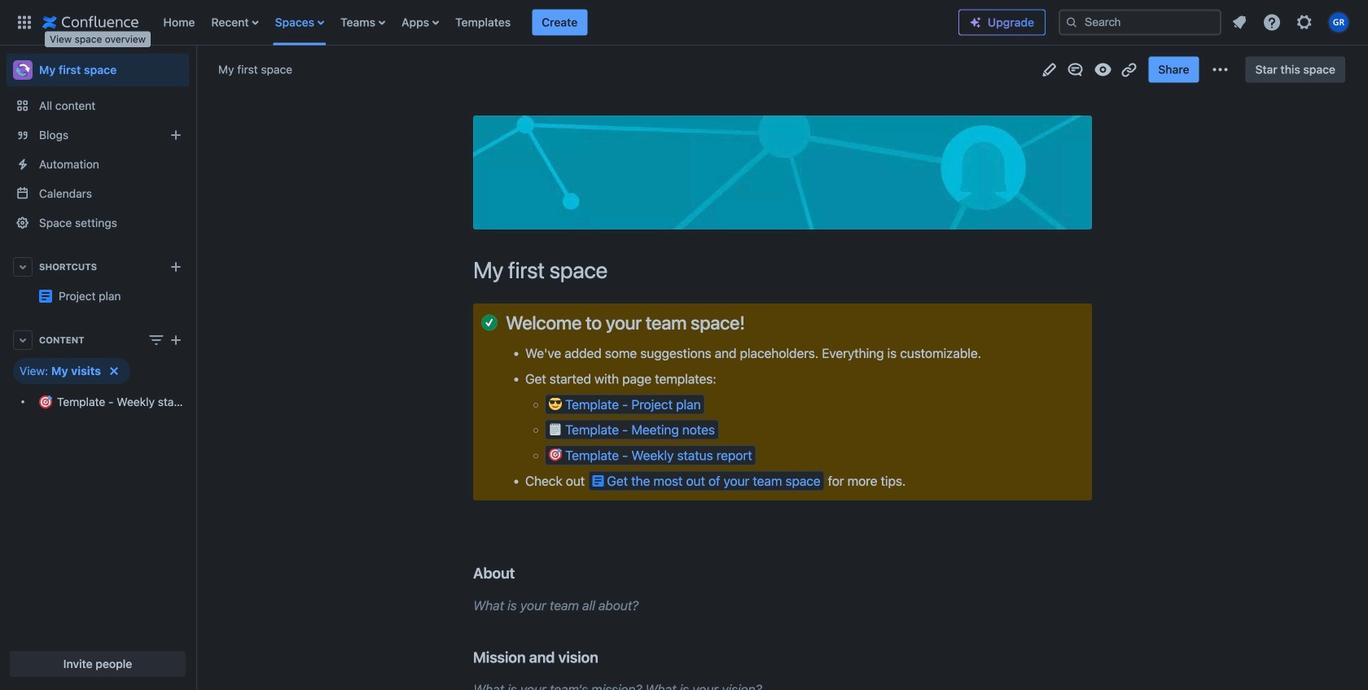 Task type: locate. For each thing, give the bounding box(es) containing it.
:dart: image
[[39, 396, 52, 409], [39, 396, 52, 409], [549, 448, 562, 461]]

copy image
[[513, 564, 533, 583], [597, 648, 616, 667]]

list item
[[532, 9, 587, 35]]

1 horizontal spatial copy image
[[597, 648, 616, 667]]

1 vertical spatial copy image
[[597, 648, 616, 667]]

region inside space element
[[7, 358, 189, 417]]

banner
[[0, 0, 1368, 46]]

change view image
[[147, 331, 166, 350]]

0 horizontal spatial list
[[155, 0, 959, 45]]

premium image
[[969, 16, 982, 29]]

settings icon image
[[1295, 13, 1314, 32]]

notification icon image
[[1230, 13, 1249, 32]]

create a page image
[[166, 331, 186, 350]]

:sunglasses: image
[[549, 397, 562, 410], [549, 397, 562, 410]]

list item inside "global" element
[[532, 9, 587, 35]]

region
[[7, 358, 189, 417]]

list for appswitcher icon
[[155, 0, 959, 45]]

appswitcher icon image
[[15, 13, 34, 32]]

1 horizontal spatial list
[[1225, 8, 1358, 37]]

confluence image
[[42, 13, 139, 32], [42, 13, 139, 32]]

0 vertical spatial copy image
[[513, 564, 533, 583]]

help icon image
[[1262, 13, 1282, 32]]

list
[[155, 0, 959, 45], [1225, 8, 1358, 37]]

get the most out of your team space image
[[592, 475, 604, 488]]

list for premium image at the right of the page
[[1225, 8, 1358, 37]]

:notepad_spiral: image
[[549, 423, 562, 436]]

None search field
[[1059, 9, 1222, 35]]



Task type: vqa. For each thing, say whether or not it's contained in the screenshot.
right Copy image
yes



Task type: describe. For each thing, give the bounding box(es) containing it.
more actions image
[[1211, 60, 1230, 79]]

create a blog image
[[166, 125, 186, 145]]

edit this page image
[[1039, 60, 1059, 79]]

:dart: image
[[549, 448, 562, 461]]

space element
[[0, 46, 195, 691]]

0 horizontal spatial copy image
[[513, 564, 533, 583]]

add shortcut image
[[166, 257, 186, 277]]

stop watching image
[[1093, 60, 1113, 79]]

Search field
[[1059, 9, 1222, 35]]

:notepad_spiral: image
[[549, 423, 562, 436]]

:check_mark: image
[[481, 315, 498, 331]]

template - project plan image
[[39, 290, 52, 303]]

copy image
[[743, 313, 763, 332]]

search image
[[1065, 16, 1078, 29]]

collapse sidebar image
[[178, 54, 213, 86]]

clear view image
[[104, 362, 124, 381]]

copy link image
[[1119, 60, 1139, 79]]

global element
[[10, 0, 959, 45]]



